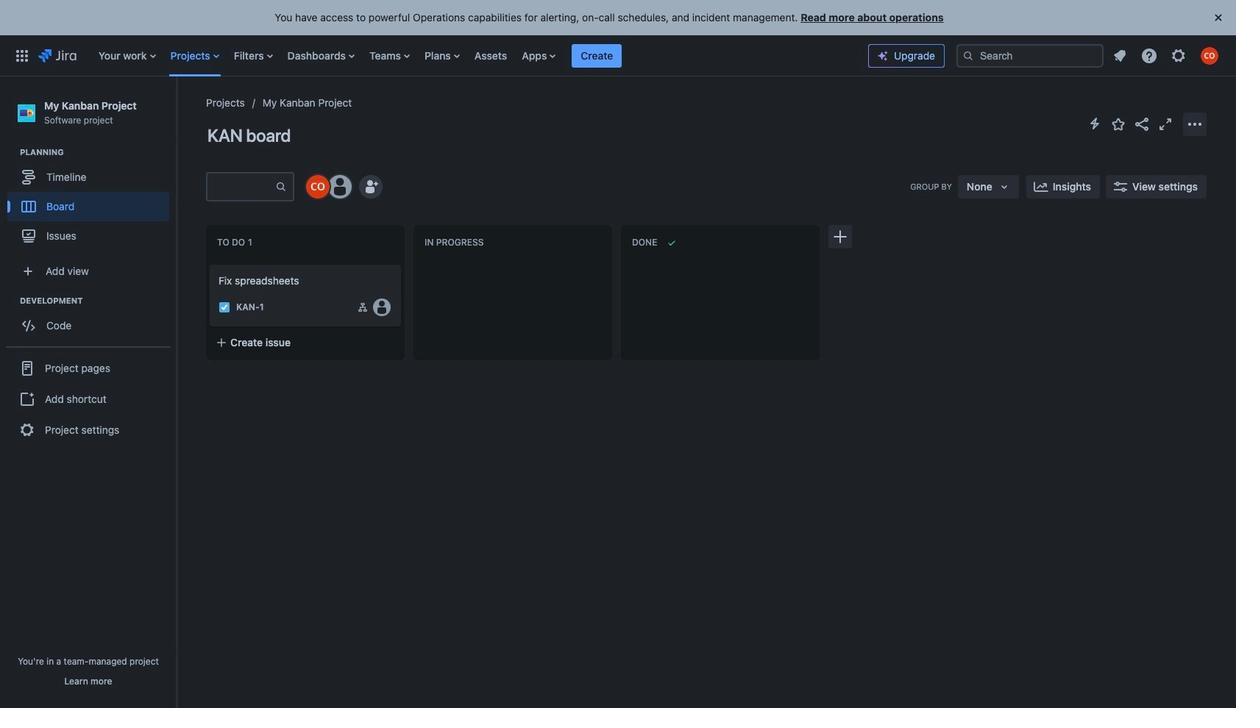 Task type: locate. For each thing, give the bounding box(es) containing it.
notifications image
[[1111, 47, 1129, 64]]

help image
[[1141, 47, 1158, 64]]

heading for 'development' image
[[20, 295, 176, 307]]

heading
[[20, 147, 176, 158], [20, 295, 176, 307]]

0 vertical spatial heading
[[20, 147, 176, 158]]

sidebar navigation image
[[160, 94, 193, 124]]

Search this board text field
[[208, 174, 275, 200]]

task image
[[219, 302, 230, 313]]

dismiss image
[[1210, 9, 1227, 26]]

to do element
[[217, 237, 255, 248]]

development image
[[2, 292, 20, 310]]

1 vertical spatial heading
[[20, 295, 176, 307]]

2 heading from the top
[[20, 295, 176, 307]]

group
[[7, 147, 176, 255], [7, 295, 176, 345], [6, 347, 171, 451]]

jira image
[[38, 47, 76, 64], [38, 47, 76, 64]]

0 of 2 child issues complete image
[[357, 302, 369, 313]]

None search field
[[957, 44, 1104, 67]]

0 horizontal spatial list
[[91, 35, 868, 76]]

1 heading from the top
[[20, 147, 176, 158]]

1 horizontal spatial list
[[1107, 42, 1227, 69]]

banner
[[0, 35, 1236, 77]]

list item
[[572, 35, 622, 76]]

1 vertical spatial group
[[7, 295, 176, 345]]

enter full screen image
[[1157, 115, 1174, 133]]

Search field
[[957, 44, 1104, 67]]

settings image
[[1170, 47, 1188, 64]]

group for planning "image"
[[7, 147, 176, 255]]

list
[[91, 35, 868, 76], [1107, 42, 1227, 69]]

0 vertical spatial group
[[7, 147, 176, 255]]

more image
[[1186, 115, 1204, 133]]



Task type: describe. For each thing, give the bounding box(es) containing it.
sidebar element
[[0, 77, 177, 709]]

group for 'development' image
[[7, 295, 176, 345]]

automations menu button icon image
[[1086, 115, 1104, 132]]

2 vertical spatial group
[[6, 347, 171, 451]]

your profile and settings image
[[1201, 47, 1219, 64]]

search image
[[963, 50, 974, 61]]

heading for planning "image"
[[20, 147, 176, 158]]

view settings image
[[1112, 178, 1130, 196]]

0 of 2 child issues complete image
[[357, 302, 369, 313]]

create issue image
[[199, 255, 217, 272]]

add people image
[[362, 178, 380, 196]]

appswitcher icon image
[[13, 47, 31, 64]]

primary element
[[9, 35, 868, 76]]

create column image
[[832, 228, 849, 246]]

star kan board image
[[1110, 115, 1127, 133]]

planning image
[[2, 144, 20, 161]]



Task type: vqa. For each thing, say whether or not it's contained in the screenshot.
Your profile and settings image
yes



